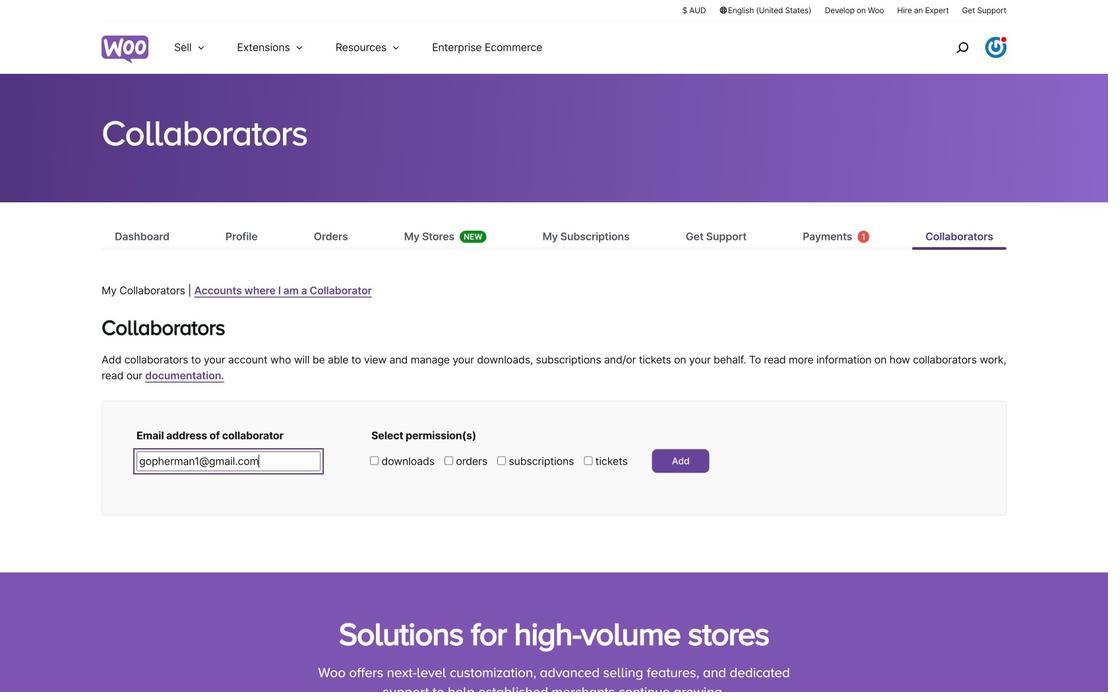Task type: describe. For each thing, give the bounding box(es) containing it.
search image
[[952, 37, 973, 58]]

open account menu image
[[986, 37, 1007, 58]]



Task type: locate. For each thing, give the bounding box(es) containing it.
service navigation menu element
[[928, 26, 1007, 69]]

None checkbox
[[370, 457, 379, 466], [445, 457, 453, 466], [498, 457, 506, 466], [370, 457, 379, 466], [445, 457, 453, 466], [498, 457, 506, 466]]

None checkbox
[[584, 457, 593, 466]]



